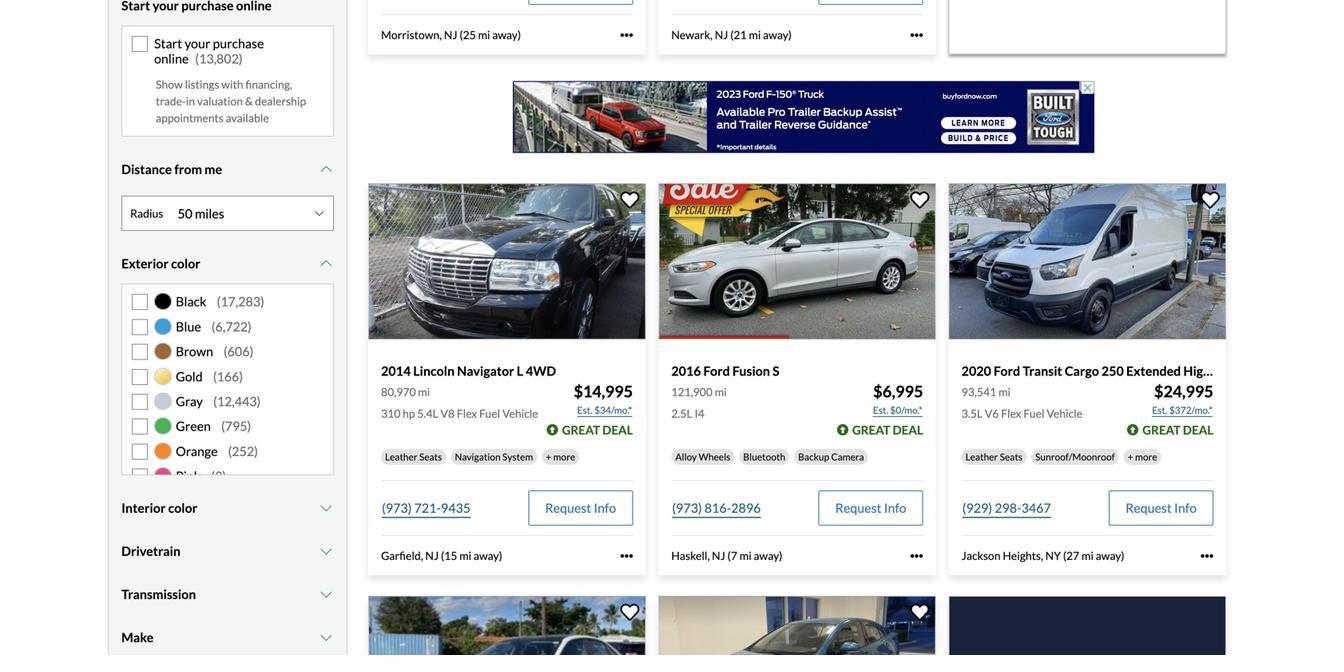 Task type: describe. For each thing, give the bounding box(es) containing it.
drivetrain
[[121, 543, 181, 559]]

away) right (27
[[1096, 549, 1125, 563]]

2016
[[671, 363, 701, 379]]

2014
[[381, 363, 411, 379]]

mi inside 80,970 mi 310 hp 5.4l v8 flex fuel vehicle
[[418, 385, 430, 399]]

ellipsis h image for morristown, nj (25 mi away)
[[620, 29, 633, 41]]

deal for $14,995
[[602, 423, 633, 437]]

ny
[[1046, 549, 1061, 563]]

exterior color
[[121, 256, 200, 271]]

+ more for $14,995
[[546, 451, 575, 463]]

mi right (25
[[478, 28, 490, 42]]

chevron down image for transmission
[[318, 588, 334, 601]]

info for $14,995
[[594, 500, 616, 516]]

$24,995 est. $372/mo.*
[[1152, 382, 1214, 416]]

interior
[[121, 500, 166, 516]]

$0/mo.*
[[890, 404, 923, 416]]

ellipsis h image for $24,995
[[1201, 550, 1214, 562]]

available
[[226, 111, 269, 125]]

backup camera
[[798, 451, 864, 463]]

ford for $6,995
[[704, 363, 730, 379]]

ellipsis h image for $14,995
[[620, 550, 633, 562]]

transit
[[1023, 363, 1062, 379]]

more for $14,995
[[553, 451, 575, 463]]

navigator
[[457, 363, 514, 379]]

(795)
[[221, 418, 251, 434]]

heights,
[[1003, 549, 1043, 563]]

great for $6,995
[[852, 423, 890, 437]]

your
[[185, 35, 210, 51]]

721-
[[414, 500, 441, 516]]

valuation
[[197, 94, 243, 108]]

(929) 298-3467 button
[[962, 491, 1052, 526]]

mi right (15
[[459, 549, 471, 563]]

mi right '(7'
[[740, 549, 752, 563]]

morristown, nj (25 mi away)
[[381, 28, 521, 42]]

roof
[[1213, 363, 1240, 379]]

(15
[[441, 549, 457, 563]]

great deal for $14,995
[[562, 423, 633, 437]]

deal for $6,995
[[893, 423, 923, 437]]

away) for morristown, nj (25 mi away)
[[492, 28, 521, 42]]

flex inside 93,541 mi 3.5l v6 flex fuel vehicle
[[1001, 407, 1022, 420]]

80,970 mi 310 hp 5.4l v8 flex fuel vehicle
[[381, 385, 538, 420]]

camera
[[831, 451, 864, 463]]

93,541
[[962, 385, 996, 399]]

pure white 2020 volkswagen jetta se fwd sedan front-wheel drive automatic image
[[368, 596, 646, 655]]

show
[[156, 78, 183, 91]]

black 2014 lincoln navigator l 4wd suv / crossover four-wheel drive 6-speed automatic image
[[368, 183, 646, 340]]

(973) 816-2896 button
[[671, 491, 762, 526]]

(6,722)
[[212, 319, 252, 334]]

interior color button
[[121, 488, 334, 528]]

show listings with financing, trade-in valuation & dealership appointments available
[[156, 78, 306, 125]]

v8
[[441, 407, 455, 420]]

blue
[[176, 319, 201, 334]]

(166)
[[213, 369, 243, 384]]

alloy
[[675, 451, 697, 463]]

deal for $24,995
[[1183, 423, 1214, 437]]

fuel inside 80,970 mi 310 hp 5.4l v8 flex fuel vehicle
[[479, 407, 500, 420]]

leather seats for $14,995
[[385, 451, 442, 463]]

backup
[[798, 451, 829, 463]]

(7
[[728, 549, 737, 563]]

2020 ford transit cargo 250 extended high roof lwb rwd
[[962, 363, 1304, 379]]

great deal for $6,995
[[852, 423, 923, 437]]

exterior color button
[[121, 244, 334, 284]]

distance
[[121, 162, 172, 177]]

great for $14,995
[[562, 423, 600, 437]]

chevron down image for distance from me
[[318, 163, 334, 176]]

lincoln
[[413, 363, 455, 379]]

request info button for $6,995
[[819, 491, 923, 526]]

make
[[121, 630, 154, 645]]

5.4l
[[417, 407, 438, 420]]

in
[[186, 94, 195, 108]]

appointments
[[156, 111, 224, 125]]

color for exterior color
[[171, 256, 200, 271]]

&
[[245, 94, 253, 108]]

2016 ford fusion s
[[671, 363, 779, 379]]

request info for $6,995
[[835, 500, 907, 516]]

make button
[[121, 618, 334, 655]]

oxford white 2020 ford transit cargo 250 extended high roof lwb rwd van rear-wheel drive automatic image
[[949, 183, 1226, 340]]

nj for (15 mi away)
[[425, 549, 439, 563]]

more for $24,995
[[1135, 451, 1157, 463]]

haskell,
[[671, 549, 710, 563]]

listings
[[185, 78, 219, 91]]

nj for (7 mi away)
[[712, 549, 725, 563]]

93,541 mi 3.5l v6 flex fuel vehicle
[[962, 385, 1083, 420]]

fusion
[[733, 363, 770, 379]]

chevron down image for drivetrain
[[318, 545, 334, 558]]

online
[[154, 51, 189, 66]]

chevron down image for interior color
[[318, 502, 334, 515]]

nj for (25 mi away)
[[444, 28, 457, 42]]

vehicle inside 80,970 mi 310 hp 5.4l v8 flex fuel vehicle
[[502, 407, 538, 420]]

request for $14,995
[[545, 500, 591, 516]]

3.5l
[[962, 407, 983, 420]]

navigation system
[[455, 451, 533, 463]]

sunroof/moonroof
[[1035, 451, 1115, 463]]

morristown,
[[381, 28, 442, 42]]

leather for $24,995
[[966, 451, 998, 463]]

hp
[[403, 407, 415, 420]]

info for $6,995
[[884, 500, 907, 516]]

2.5l
[[671, 407, 692, 420]]

rwd
[[1273, 363, 1304, 379]]

121,900
[[671, 385, 713, 399]]

$14,995 est. $34/mo.*
[[574, 382, 633, 416]]

transmission
[[121, 587, 196, 602]]

interior color
[[121, 500, 197, 516]]

(21
[[730, 28, 747, 42]]

816-
[[705, 500, 731, 516]]



Task type: locate. For each thing, give the bounding box(es) containing it.
ford right 2016
[[704, 363, 730, 379]]

0 horizontal spatial leather seats
[[385, 451, 442, 463]]

1 horizontal spatial more
[[1135, 451, 1157, 463]]

vehicle down l
[[502, 407, 538, 420]]

1 horizontal spatial great
[[852, 423, 890, 437]]

fuel inside 93,541 mi 3.5l v6 flex fuel vehicle
[[1024, 407, 1045, 420]]

2 vehicle from the left
[[1047, 407, 1083, 420]]

1 horizontal spatial leather seats
[[966, 451, 1023, 463]]

est. for $14,995
[[577, 404, 593, 416]]

298-
[[995, 500, 1022, 516]]

(929) 298-3467
[[962, 500, 1051, 516]]

gray
[[176, 393, 203, 409]]

1 vertical spatial chevron down image
[[318, 545, 334, 558]]

1 horizontal spatial + more
[[1128, 451, 1157, 463]]

2 horizontal spatial request info
[[1126, 500, 1197, 516]]

financing,
[[245, 78, 292, 91]]

1 horizontal spatial ellipsis h image
[[1201, 550, 1214, 562]]

est. inside $24,995 est. $372/mo.*
[[1152, 404, 1168, 416]]

0 horizontal spatial request
[[545, 500, 591, 516]]

$34/mo.*
[[594, 404, 632, 416]]

1 + more from the left
[[546, 451, 575, 463]]

away) for newark, nj (21 mi away)
[[763, 28, 792, 42]]

leather seats for $24,995
[[966, 451, 1023, 463]]

chevron down image for make
[[318, 631, 334, 644]]

est. inside $14,995 est. $34/mo.*
[[577, 404, 593, 416]]

1 horizontal spatial (973)
[[672, 500, 702, 516]]

leather seats
[[385, 451, 442, 463], [966, 451, 1023, 463]]

drivetrain button
[[121, 531, 334, 571]]

away)
[[492, 28, 521, 42], [763, 28, 792, 42], [474, 549, 502, 563], [754, 549, 783, 563], [1096, 549, 1125, 563]]

info for $24,995
[[1174, 500, 1197, 516]]

3 great from the left
[[1143, 423, 1181, 437]]

$14,995
[[574, 382, 633, 401]]

(13,802)
[[195, 51, 243, 66]]

1 horizontal spatial request info button
[[819, 491, 923, 526]]

2 horizontal spatial request
[[1126, 500, 1172, 516]]

leather for $14,995
[[385, 451, 418, 463]]

1 horizontal spatial request
[[835, 500, 882, 516]]

request info button
[[528, 491, 633, 526], [819, 491, 923, 526], [1109, 491, 1214, 526]]

great down est. $0/mo.* button
[[852, 423, 890, 437]]

2 est. from the left
[[873, 404, 888, 416]]

more right the system
[[553, 451, 575, 463]]

3 deal from the left
[[1183, 423, 1214, 437]]

3 great deal from the left
[[1143, 423, 1214, 437]]

(973) 816-2896
[[672, 500, 761, 516]]

0 horizontal spatial request info button
[[528, 491, 633, 526]]

request
[[545, 500, 591, 516], [835, 500, 882, 516], [1126, 500, 1172, 516]]

1 est. from the left
[[577, 404, 593, 416]]

0 horizontal spatial ellipsis h image
[[620, 550, 633, 562]]

3 request from the left
[[1126, 500, 1172, 516]]

request for $24,995
[[1126, 500, 1172, 516]]

0 horizontal spatial est.
[[577, 404, 593, 416]]

1 horizontal spatial flex
[[1001, 407, 1022, 420]]

9435
[[441, 500, 471, 516]]

great for $24,995
[[1143, 423, 1181, 437]]

bluetooth
[[743, 451, 785, 463]]

est. down $24,995
[[1152, 404, 1168, 416]]

more down "est. $372/mo.*" button at the bottom
[[1135, 451, 1157, 463]]

1 leather from the left
[[385, 451, 418, 463]]

i4
[[695, 407, 705, 420]]

ellipsis h image for newark, nj (21 mi away)
[[911, 29, 923, 41]]

1 ellipsis h image from the left
[[620, 550, 633, 562]]

chevron down image
[[318, 257, 334, 270], [318, 502, 334, 515], [318, 588, 334, 601], [318, 631, 334, 644]]

2 + more from the left
[[1128, 451, 1157, 463]]

2 + from the left
[[1128, 451, 1133, 463]]

newark,
[[671, 28, 713, 42]]

chevron down image inside interior color 'dropdown button'
[[318, 502, 334, 515]]

leather
[[385, 451, 418, 463], [966, 451, 998, 463]]

(973) for $14,995
[[382, 500, 412, 516]]

high
[[1184, 363, 1211, 379]]

advertisement region
[[513, 81, 1095, 153]]

2 chevron down image from the top
[[318, 502, 334, 515]]

fuel right v6
[[1024, 407, 1045, 420]]

2 request from the left
[[835, 500, 882, 516]]

est. for $24,995
[[1152, 404, 1168, 416]]

2 ellipsis h image from the left
[[1201, 550, 1214, 562]]

extended
[[1126, 363, 1181, 379]]

chevron down image inside drivetrain dropdown button
[[318, 545, 334, 558]]

great down est. $34/mo.* "button"
[[562, 423, 600, 437]]

nj left '(7'
[[712, 549, 725, 563]]

ellipsis h image for haskell, nj (7 mi away)
[[911, 550, 923, 562]]

0 horizontal spatial great deal
[[562, 423, 633, 437]]

blue magnetism 2017 toyota prius prime sedan  continuously variable transmission image
[[659, 596, 936, 655]]

1 chevron down image from the top
[[318, 163, 334, 176]]

1 info from the left
[[594, 500, 616, 516]]

2 seats from the left
[[1000, 451, 1023, 463]]

1 request from the left
[[545, 500, 591, 516]]

1 + from the left
[[546, 451, 551, 463]]

newark, nj (21 mi away)
[[671, 28, 792, 42]]

trade-
[[156, 94, 186, 108]]

2 info from the left
[[884, 500, 907, 516]]

0 horizontal spatial more
[[553, 451, 575, 463]]

leather down "3.5l"
[[966, 451, 998, 463]]

2 more from the left
[[1135, 451, 1157, 463]]

deal
[[602, 423, 633, 437], [893, 423, 923, 437], [1183, 423, 1214, 437]]

2 deal from the left
[[893, 423, 923, 437]]

mi inside 121,900 mi 2.5l i4
[[715, 385, 727, 399]]

mi inside 93,541 mi 3.5l v6 flex fuel vehicle
[[999, 385, 1011, 399]]

1 request info from the left
[[545, 500, 616, 516]]

1 ford from the left
[[704, 363, 730, 379]]

black
[[176, 294, 206, 309]]

0 horizontal spatial leather
[[385, 451, 418, 463]]

chevron down image for exterior color
[[318, 257, 334, 270]]

seats down 5.4l
[[419, 451, 442, 463]]

(17,283)
[[217, 294, 264, 309]]

(12,443)
[[213, 393, 261, 409]]

1 deal from the left
[[602, 423, 633, 437]]

request info for $14,995
[[545, 500, 616, 516]]

mi down 2016 ford fusion s at the bottom right of the page
[[715, 385, 727, 399]]

2 (973) from the left
[[672, 500, 702, 516]]

request info button for $14,995
[[528, 491, 633, 526]]

ellipsis h image
[[620, 550, 633, 562], [1201, 550, 1214, 562]]

0 vertical spatial chevron down image
[[318, 163, 334, 176]]

+ right the system
[[546, 451, 551, 463]]

1 horizontal spatial ford
[[994, 363, 1020, 379]]

garfield, nj (15 mi away)
[[381, 549, 502, 563]]

leather seats down the hp
[[385, 451, 442, 463]]

3 chevron down image from the top
[[318, 588, 334, 601]]

pink
[[176, 468, 201, 484]]

3 est. from the left
[[1152, 404, 1168, 416]]

(973) 721-9435 button
[[381, 491, 471, 526]]

vehicle inside 93,541 mi 3.5l v6 flex fuel vehicle
[[1047, 407, 1083, 420]]

0 horizontal spatial + more
[[546, 451, 575, 463]]

est. $372/mo.* button
[[1151, 402, 1214, 418]]

request info button for $24,995
[[1109, 491, 1214, 526]]

nj
[[444, 28, 457, 42], [715, 28, 728, 42], [425, 549, 439, 563], [712, 549, 725, 563]]

3 request info button from the left
[[1109, 491, 1214, 526]]

seats
[[419, 451, 442, 463], [1000, 451, 1023, 463]]

$372/mo.*
[[1169, 404, 1213, 416]]

(252)
[[228, 443, 258, 459]]

2 flex from the left
[[1001, 407, 1022, 420]]

mi up 5.4l
[[418, 385, 430, 399]]

l
[[517, 363, 523, 379]]

2 ford from the left
[[994, 363, 1020, 379]]

0 vertical spatial color
[[171, 256, 200, 271]]

2014 lincoln navigator l 4wd
[[381, 363, 556, 379]]

nj for (21 mi away)
[[715, 28, 728, 42]]

2 chevron down image from the top
[[318, 545, 334, 558]]

start your purchase online
[[154, 35, 264, 66]]

1 chevron down image from the top
[[318, 257, 334, 270]]

1 horizontal spatial fuel
[[1024, 407, 1045, 420]]

deal down $34/mo.* at the bottom left
[[602, 423, 633, 437]]

2 great deal from the left
[[852, 423, 923, 437]]

0 horizontal spatial great
[[562, 423, 600, 437]]

0 horizontal spatial request info
[[545, 500, 616, 516]]

fuel right v8
[[479, 407, 500, 420]]

(973) left 816-
[[672, 500, 702, 516]]

0 horizontal spatial seats
[[419, 451, 442, 463]]

1 request info button from the left
[[528, 491, 633, 526]]

chevron down image inside exterior color dropdown button
[[318, 257, 334, 270]]

away) right the (21 in the right of the page
[[763, 28, 792, 42]]

2896
[[731, 500, 761, 516]]

mi up v6
[[999, 385, 1011, 399]]

3467
[[1022, 500, 1051, 516]]

2 leather from the left
[[966, 451, 998, 463]]

est. $34/mo.* button
[[576, 402, 633, 418]]

color inside 'dropdown button'
[[168, 500, 197, 516]]

v6
[[985, 407, 999, 420]]

away) for haskell, nj (7 mi away)
[[754, 549, 783, 563]]

seats for $24,995
[[1000, 451, 1023, 463]]

brown
[[176, 344, 213, 359]]

chevron down image
[[318, 163, 334, 176], [318, 545, 334, 558]]

wheels
[[699, 451, 731, 463]]

flex right v8
[[457, 407, 477, 420]]

distance from me button
[[121, 150, 334, 190]]

radius
[[130, 206, 163, 220]]

vehicle up sunroof/moonroof
[[1047, 407, 1083, 420]]

(27
[[1063, 549, 1079, 563]]

310
[[381, 407, 401, 420]]

great deal down est. $0/mo.* button
[[852, 423, 923, 437]]

haskell, nj (7 mi away)
[[671, 549, 783, 563]]

2 horizontal spatial est.
[[1152, 404, 1168, 416]]

lwb
[[1243, 363, 1270, 379]]

transmission button
[[121, 575, 334, 615]]

est. $0/mo.* button
[[872, 402, 923, 418]]

2 horizontal spatial deal
[[1183, 423, 1214, 437]]

jackson
[[962, 549, 1001, 563]]

1 horizontal spatial seats
[[1000, 451, 1023, 463]]

0 horizontal spatial info
[[594, 500, 616, 516]]

(25
[[460, 28, 476, 42]]

navigation
[[455, 451, 501, 463]]

dealership
[[255, 94, 306, 108]]

0 horizontal spatial (973)
[[382, 500, 412, 516]]

est. down $14,995
[[577, 404, 593, 416]]

mi right the (21 in the right of the page
[[749, 28, 761, 42]]

(973) 721-9435
[[382, 500, 471, 516]]

1 horizontal spatial vehicle
[[1047, 407, 1083, 420]]

2 request info button from the left
[[819, 491, 923, 526]]

1 horizontal spatial request info
[[835, 500, 907, 516]]

2 leather seats from the left
[[966, 451, 1023, 463]]

1 vehicle from the left
[[502, 407, 538, 420]]

away) right '(7'
[[754, 549, 783, 563]]

1 (973) from the left
[[382, 500, 412, 516]]

1 leather seats from the left
[[385, 451, 442, 463]]

1 flex from the left
[[457, 407, 477, 420]]

great down "est. $372/mo.*" button at the bottom
[[1143, 423, 1181, 437]]

2 fuel from the left
[[1024, 407, 1045, 420]]

2020
[[962, 363, 991, 379]]

green
[[176, 418, 211, 434]]

leather seats down v6
[[966, 451, 1023, 463]]

1 vertical spatial color
[[168, 500, 197, 516]]

ford for $24,995
[[994, 363, 1020, 379]]

1 fuel from the left
[[479, 407, 500, 420]]

nj left (25
[[444, 28, 457, 42]]

seats for $14,995
[[419, 451, 442, 463]]

color for interior color
[[168, 500, 197, 516]]

$24,995
[[1154, 382, 1214, 401]]

+ right sunroof/moonroof
[[1128, 451, 1133, 463]]

3 request info from the left
[[1126, 500, 1197, 516]]

0 horizontal spatial vehicle
[[502, 407, 538, 420]]

garfield,
[[381, 549, 423, 563]]

color inside dropdown button
[[171, 256, 200, 271]]

great deal for $24,995
[[1143, 423, 1214, 437]]

est. inside $6,995 est. $0/mo.*
[[873, 404, 888, 416]]

+ for $24,995
[[1128, 451, 1133, 463]]

exterior
[[121, 256, 169, 271]]

1 more from the left
[[553, 451, 575, 463]]

+ more down "est. $372/mo.*" button at the bottom
[[1128, 451, 1157, 463]]

me
[[205, 162, 222, 177]]

0 horizontal spatial fuel
[[479, 407, 500, 420]]

+ more for $24,995
[[1128, 451, 1157, 463]]

jackson heights, ny (27 mi away)
[[962, 549, 1125, 563]]

s
[[773, 363, 779, 379]]

1 great deal from the left
[[562, 423, 633, 437]]

2 horizontal spatial request info button
[[1109, 491, 1214, 526]]

est. down $6,995
[[873, 404, 888, 416]]

+ for $14,995
[[546, 451, 551, 463]]

flex right v6
[[1001, 407, 1022, 420]]

chevron down image inside distance from me dropdown button
[[318, 163, 334, 176]]

chevron down image inside transmission dropdown button
[[318, 588, 334, 601]]

0 horizontal spatial +
[[546, 451, 551, 463]]

1 horizontal spatial deal
[[893, 423, 923, 437]]

121,900 mi 2.5l i4
[[671, 385, 727, 420]]

mi right (27
[[1082, 549, 1094, 563]]

+
[[546, 451, 551, 463], [1128, 451, 1133, 463]]

seats up 298-
[[1000, 451, 1023, 463]]

great
[[562, 423, 600, 437], [852, 423, 890, 437], [1143, 423, 1181, 437]]

1 great from the left
[[562, 423, 600, 437]]

chevron down image inside make dropdown button
[[318, 631, 334, 644]]

deal down $372/mo.*
[[1183, 423, 1214, 437]]

1 seats from the left
[[419, 451, 442, 463]]

1 horizontal spatial great deal
[[852, 423, 923, 437]]

away) for garfield, nj (15 mi away)
[[474, 549, 502, 563]]

+ more right the system
[[546, 451, 575, 463]]

2 horizontal spatial great
[[1143, 423, 1181, 437]]

nj left the (21 in the right of the page
[[715, 28, 728, 42]]

cargo
[[1065, 363, 1099, 379]]

4 chevron down image from the top
[[318, 631, 334, 644]]

nj left (15
[[425, 549, 439, 563]]

ford
[[704, 363, 730, 379], [994, 363, 1020, 379]]

est. for $6,995
[[873, 404, 888, 416]]

2 horizontal spatial great deal
[[1143, 423, 1214, 437]]

request info for $24,995
[[1126, 500, 1197, 516]]

great deal down est. $34/mo.* "button"
[[562, 423, 633, 437]]

3 info from the left
[[1174, 500, 1197, 516]]

silver 2016 ford fusion s sedan front-wheel drive 6-speed automatic image
[[659, 183, 936, 340]]

color up black
[[171, 256, 200, 271]]

deal down $0/mo.*
[[893, 423, 923, 437]]

2 horizontal spatial info
[[1174, 500, 1197, 516]]

great deal down "est. $372/mo.*" button at the bottom
[[1143, 423, 1214, 437]]

request for $6,995
[[835, 500, 882, 516]]

flex
[[457, 407, 477, 420], [1001, 407, 1022, 420]]

away) right (15
[[474, 549, 502, 563]]

0 horizontal spatial flex
[[457, 407, 477, 420]]

est.
[[577, 404, 593, 416], [873, 404, 888, 416], [1152, 404, 1168, 416]]

flex inside 80,970 mi 310 hp 5.4l v8 flex fuel vehicle
[[457, 407, 477, 420]]

ford right 2020
[[994, 363, 1020, 379]]

2 request info from the left
[[835, 500, 907, 516]]

2 great from the left
[[852, 423, 890, 437]]

(3)
[[211, 468, 226, 484]]

1 horizontal spatial info
[[884, 500, 907, 516]]

250
[[1102, 363, 1124, 379]]

ellipsis h image
[[620, 29, 633, 41], [911, 29, 923, 41], [911, 550, 923, 562]]

away) right (25
[[492, 28, 521, 42]]

color down pink
[[168, 500, 197, 516]]

start
[[154, 35, 182, 51]]

leather down the hp
[[385, 451, 418, 463]]

purchase
[[213, 35, 264, 51]]

0 horizontal spatial deal
[[602, 423, 633, 437]]

(973) for $6,995
[[672, 500, 702, 516]]

1 horizontal spatial +
[[1128, 451, 1133, 463]]

1 horizontal spatial leather
[[966, 451, 998, 463]]

0 horizontal spatial ford
[[704, 363, 730, 379]]

(973) left 721-
[[382, 500, 412, 516]]

more
[[553, 451, 575, 463], [1135, 451, 1157, 463]]

1 horizontal spatial est.
[[873, 404, 888, 416]]



Task type: vqa. For each thing, say whether or not it's contained in the screenshot.


